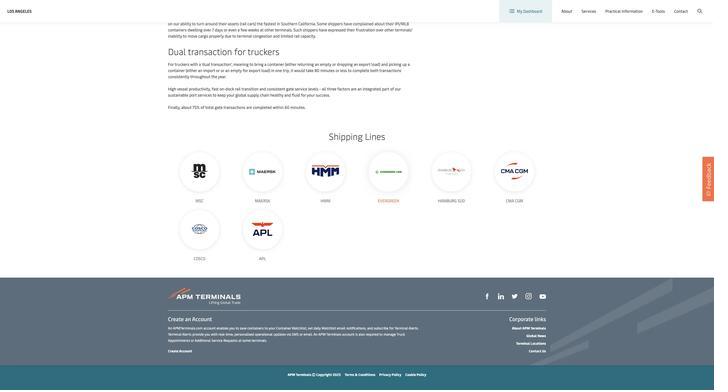 Task type: describe. For each thing, give the bounding box(es) containing it.
truckers inside for truckers with a 'dual transaction', meaning to bring a container (either returning an empty or dropping an export load) and picking up a container (either an import or or an empty for export load) in one trip, it would take 80 minutes or less to complete both transactions consistently throughout the year.
[[175, 62, 189, 67]]

email.
[[304, 332, 313, 337]]

create for create account
[[168, 349, 179, 354]]

create account link
[[168, 349, 192, 354]]

about for about
[[562, 8, 572, 14]]

dwelling
[[188, 27, 203, 32]]

instagram image
[[526, 293, 532, 300]]

1 horizontal spatial (either
[[285, 62, 297, 67]]

corporate
[[509, 316, 534, 323]]

alerts
[[182, 332, 192, 337]]

and left fluid
[[284, 92, 291, 98]]

customers.
[[289, 15, 308, 20]]

finally,
[[168, 105, 180, 110]]

and up the "chain"
[[260, 86, 266, 92]]

minutes
[[320, 68, 335, 73]]

0 horizontal spatial container
[[168, 68, 185, 73]]

twitter image
[[512, 294, 518, 300]]

for truckers with a 'dual transaction', meaning to bring a container (either returning an empty or dropping an export load) and picking up a container (either an import or or an empty for export load) in one trip, it would take 80 minutes or less to complete both transactions consistently throughout the year.
[[168, 62, 410, 79]]

maersk link
[[243, 152, 282, 204]]

60
[[285, 105, 289, 110]]

meaning
[[233, 62, 249, 67]]

hmm image
[[312, 166, 339, 177]]

with inside an apmterminals.com account enables you to save containers to your container watchlist, set daily watchlist email notifications, and subscribe for terminal alerts. terminal alerts provide you with real-time, personalised operational updates via sms or email. an apm terminals account is also required to manage truck appointments or additional service requests at some terminals.
[[211, 332, 218, 337]]

0 vertical spatial container
[[267, 62, 284, 67]]

less
[[340, 68, 347, 73]]

or left less
[[336, 68, 339, 73]]

1 vertical spatial shippers
[[303, 27, 318, 32]]

logo 5 image
[[192, 224, 207, 234]]

also inside an apmterminals.com account enables you to save containers to your container watchlist, set daily watchlist email notifications, and subscribe for terminal alerts. terminal alerts provide you with real-time, personalised operational updates via sms or email. an apm terminals account is also required to manage truck appointments or additional service requests at some terminals.
[[359, 332, 365, 337]]

consistent
[[267, 86, 285, 92]]

alerts.
[[409, 326, 419, 331]]

1 horizontal spatial you
[[229, 326, 235, 331]]

manage
[[384, 332, 396, 337]]

our
[[168, 15, 174, 20]]

at inside "our rail service is considered as the preferred on-dock rail facility for customers. this has also been validated by us railroad companies based on our ability to turn around their assets (rail cars) the fastest in southern california. some shippers have complained about their ipi/mlb containers dwelling over 7 days or even a few weeks at other terminals. such shippers have expressed their frustration over other terminals' inability to move cargo properly due to terminal congestion and limited rail capacity."
[[260, 27, 264, 32]]

rail right our
[[175, 15, 181, 20]]

1 horizontal spatial terminal
[[395, 326, 408, 331]]

to up operational
[[265, 326, 268, 331]]

cookie policy
[[405, 373, 427, 377]]

1 horizontal spatial load)
[[372, 62, 380, 67]]

contact us link
[[529, 349, 546, 354]]

contact for contact us
[[529, 349, 541, 354]]

rail up fastest
[[264, 15, 269, 20]]

both
[[370, 68, 379, 73]]

transition
[[242, 86, 259, 92]]

gate inside high vessel productivity, fast on-dock rail transition and consistent gate service levels - all three factors are an integrated part of our sustainable port services to keep your global supply chain healthy and fluid for your success.
[[286, 86, 294, 92]]

inability
[[168, 33, 182, 39]]

days
[[215, 27, 223, 32]]

one
[[275, 68, 282, 73]]

with inside for truckers with a 'dual transaction', meaning to bring a container (either returning an empty or dropping an export load) and picking up a container (either an import or or an empty for export load) in one trip, it would take 80 minutes or less to complete both transactions consistently throughout the year.
[[190, 62, 198, 67]]

an up year.
[[225, 68, 230, 73]]

facebook image
[[484, 294, 490, 300]]

apmterminals.com
[[173, 326, 203, 331]]

to left save
[[236, 326, 239, 331]]

information
[[622, 8, 643, 14]]

0 horizontal spatial you
[[205, 332, 210, 337]]

global for global menu
[[619, 5, 631, 10]]

0 horizontal spatial account
[[203, 326, 216, 331]]

links
[[535, 316, 546, 323]]

frustration
[[356, 27, 375, 32]]

apl image
[[249, 221, 276, 237]]

as
[[219, 15, 223, 20]]

a right up
[[408, 62, 410, 67]]

cosco link
[[180, 210, 219, 262]]

2 horizontal spatial terminals
[[531, 326, 546, 331]]

an up the 80
[[315, 62, 319, 67]]

our inside "our rail service is considered as the preferred on-dock rail facility for customers. this has also been validated by us railroad companies based on our ability to turn around their assets (rail cars) the fastest in southern california. some shippers have complained about their ipi/mlb containers dwelling over 7 days or even a few weeks at other terminals. such shippers have expressed their frustration over other terminals' inability to move cargo properly due to terminal congestion and limited rail capacity."
[[174, 21, 179, 26]]

create inside login / create account 'link'
[[678, 5, 690, 10]]

or right sms
[[300, 332, 303, 337]]

7
[[212, 27, 214, 32]]

1 vertical spatial account
[[192, 316, 212, 323]]

0 horizontal spatial your
[[227, 92, 234, 98]]

transaction',
[[211, 62, 233, 67]]

1 vertical spatial empty
[[231, 68, 242, 73]]

locations
[[531, 341, 546, 346]]

dock inside "our rail service is considered as the preferred on-dock rail facility for customers. this has also been validated by us railroad companies based on our ability to turn around their assets (rail cars) the fastest in southern california. some shippers have complained about their ipi/mlb containers dwelling over 7 days or even a few weeks at other terminals. such shippers have expressed their frustration over other terminals' inability to move cargo properly due to terminal congestion and limited rail capacity."
[[254, 15, 263, 20]]

1 vertical spatial transactions
[[224, 105, 245, 110]]

and inside "our rail service is considered as the preferred on-dock rail facility for customers. this has also been validated by us railroad companies based on our ability to turn around their assets (rail cars) the fastest in southern california. some shippers have complained about their ipi/mlb containers dwelling over 7 days or even a few weeks at other terminals. such shippers have expressed their frustration over other terminals' inability to move cargo properly due to terminal congestion and limited rail capacity."
[[273, 33, 280, 39]]

rail down such
[[294, 33, 300, 39]]

fill 44 link
[[512, 293, 518, 300]]

to right less
[[348, 68, 352, 73]]

email
[[337, 326, 345, 331]]

a inside "our rail service is considered as the preferred on-dock rail facility for customers. this has also been validated by us railroad companies based on our ability to turn around their assets (rail cars) the fastest in southern california. some shippers have complained about their ipi/mlb containers dwelling over 7 days or even a few weeks at other terminals. such shippers have expressed their frustration over other terminals' inability to move cargo properly due to terminal congestion and limited rail capacity."
[[238, 27, 240, 32]]

youtube image
[[540, 295, 546, 299]]

cookie policy link
[[405, 373, 427, 377]]

global for global news
[[527, 334, 537, 338]]

chain
[[260, 92, 269, 98]]

2 horizontal spatial their
[[386, 21, 394, 26]]

terminal locations
[[516, 341, 546, 346]]

2 vertical spatial apm
[[288, 373, 295, 377]]

for inside an apmterminals.com account enables you to save containers to your container watchlist, set daily watchlist email notifications, and subscribe for terminal alerts. terminal alerts provide you with real-time, personalised operational updates via sms or email. an apm terminals account is also required to manage truck appointments or additional service requests at some terminals.
[[389, 326, 394, 331]]

services
[[582, 8, 596, 14]]

terminal
[[237, 33, 252, 39]]

global news
[[527, 334, 546, 338]]

facility
[[270, 15, 282, 20]]

&
[[355, 373, 358, 377]]

terms & conditions link
[[345, 373, 375, 377]]

1 vertical spatial are
[[246, 105, 252, 110]]

practical information button
[[606, 0, 643, 22]]

menu
[[632, 5, 642, 10]]

to left bring in the left top of the page
[[250, 62, 253, 67]]

required
[[366, 332, 379, 337]]

daily
[[314, 326, 321, 331]]

dual
[[168, 45, 186, 57]]

terminals. inside an apmterminals.com account enables you to save containers to your container watchlist, set daily watchlist email notifications, and subscribe for terminal alerts. terminal alerts provide you with real-time, personalised operational updates via sms or email. an apm terminals account is also required to manage truck appointments or additional service requests at some terminals.
[[252, 338, 267, 343]]

1 vertical spatial the
[[257, 21, 263, 26]]

requests
[[223, 338, 238, 343]]

weeks
[[248, 27, 259, 32]]

rail inside high vessel productivity, fast on-dock rail transition and consistent gate service levels - all three factors are an integrated part of our sustainable port services to keep your global supply chain healthy and fluid for your success.
[[235, 86, 241, 92]]

0 vertical spatial an
[[168, 326, 172, 331]]

feedback
[[705, 163, 713, 189]]

1 vertical spatial of
[[201, 105, 204, 110]]

a right bring in the left top of the page
[[264, 62, 267, 67]]

ability
[[180, 21, 191, 26]]

ipi/mlb
[[395, 21, 409, 26]]

to right due
[[232, 33, 236, 39]]

appointments
[[168, 338, 190, 343]]

terms & conditions
[[345, 373, 375, 377]]

limited
[[281, 33, 293, 39]]

move
[[188, 33, 197, 39]]

0 horizontal spatial about
[[181, 105, 192, 110]]

dock inside high vessel productivity, fast on-dock rail transition and consistent gate service levels - all three factors are an integrated part of our sustainable port services to keep your global supply chain healthy and fluid for your success.
[[226, 86, 234, 92]]

such
[[294, 27, 302, 32]]

validated
[[342, 15, 358, 20]]

due
[[225, 33, 231, 39]]

los angeles link
[[7, 8, 32, 14]]

or down alerts
[[191, 338, 194, 343]]

preferred
[[230, 15, 247, 20]]

create for create an account
[[168, 316, 184, 323]]

cars)
[[248, 21, 256, 26]]

switch
[[576, 4, 587, 10]]

truck
[[397, 332, 405, 337]]

1 horizontal spatial truckers
[[248, 45, 280, 57]]

0 vertical spatial apm
[[522, 326, 530, 331]]

factors
[[337, 86, 350, 92]]

to left move
[[183, 33, 187, 39]]

cma cgm link
[[495, 152, 534, 204]]

take
[[306, 68, 314, 73]]

integrated
[[363, 86, 381, 92]]

productivity,
[[189, 86, 211, 92]]

an inside high vessel productivity, fast on-dock rail transition and consistent gate service levels - all three factors are an integrated part of our sustainable port services to keep your global supply chain healthy and fluid for your success.
[[358, 86, 362, 92]]

completed
[[253, 105, 272, 110]]

hmm
[[321, 198, 331, 204]]

msc link
[[180, 152, 219, 204]]

policy for privacy policy
[[392, 373, 401, 377]]

linkedin image
[[498, 294, 504, 300]]

2 over from the left
[[376, 27, 384, 32]]

copyright
[[316, 373, 332, 377]]

1 horizontal spatial their
[[347, 27, 355, 32]]

save
[[240, 326, 247, 331]]

2 vertical spatial account
[[179, 349, 192, 354]]

1 horizontal spatial empty
[[320, 62, 331, 67]]

e-tools
[[652, 8, 665, 14]]

1 horizontal spatial the
[[224, 15, 230, 20]]

fast
[[212, 86, 219, 92]]

about for about apm terminals
[[512, 326, 522, 331]]

an apmterminals.com account enables you to save containers to your container watchlist, set daily watchlist email notifications, and subscribe for terminal alerts. terminal alerts provide you with real-time, personalised operational updates via sms or email. an apm terminals account is also required to manage truck appointments or additional service requests at some terminals.
[[168, 326, 419, 343]]

minutes.
[[290, 105, 306, 110]]

import
[[203, 68, 215, 73]]

a left the 'dual
[[199, 62, 201, 67]]



Task type: vqa. For each thing, say whether or not it's contained in the screenshot.
supply at the left
yes



Task type: locate. For each thing, give the bounding box(es) containing it.
keep
[[217, 92, 226, 98]]

cma cgm image
[[501, 163, 528, 180]]

evergreen
[[378, 198, 399, 204]]

your right keep
[[227, 92, 234, 98]]

0 vertical spatial our
[[174, 21, 179, 26]]

with left the 'dual
[[190, 62, 198, 67]]

your
[[227, 92, 234, 98], [307, 92, 315, 98], [269, 326, 275, 331]]

an up throughout in the top of the page
[[198, 68, 202, 73]]

evergreen image
[[375, 170, 402, 174]]

about inside "our rail service is considered as the preferred on-dock rail facility for customers. this has also been validated by us railroad companies based on our ability to turn around their assets (rail cars) the fastest in southern california. some shippers have complained about their ipi/mlb containers dwelling over 7 days or even a few weeks at other terminals. such shippers have expressed their frustration over other terminals' inability to move cargo properly due to terminal congestion and limited rail capacity."
[[375, 21, 385, 26]]

1 vertical spatial (either
[[186, 68, 197, 73]]

hamburg sud image
[[438, 168, 465, 175]]

over left 7
[[203, 27, 211, 32]]

(either up it
[[285, 62, 297, 67]]

contact us
[[529, 349, 546, 354]]

load) down bring in the left top of the page
[[261, 68, 270, 73]]

in
[[277, 21, 280, 26], [271, 68, 274, 73]]

is up turn
[[195, 15, 198, 20]]

an up the apmterminals.com
[[185, 316, 191, 323]]

healthy
[[270, 92, 283, 98]]

and up required at the right of the page
[[367, 326, 373, 331]]

for up meaning
[[234, 45, 246, 57]]

your inside an apmterminals.com account enables you to save containers to your container watchlist, set daily watchlist email notifications, and subscribe for terminal alerts. terminal alerts provide you with real-time, personalised operational updates via sms or email. an apm terminals account is also required to manage truck appointments or additional service requests at some terminals.
[[269, 326, 275, 331]]

the
[[224, 15, 230, 20], [257, 21, 263, 26], [211, 74, 217, 79]]

terminal down global news link
[[516, 341, 530, 346]]

shippers
[[328, 21, 343, 26], [303, 27, 318, 32]]

sms
[[292, 332, 299, 337]]

or up year.
[[221, 68, 224, 73]]

1 vertical spatial dock
[[226, 86, 234, 92]]

terminals.
[[275, 27, 293, 32], [252, 338, 267, 343]]

2 horizontal spatial terminal
[[516, 341, 530, 346]]

and inside an apmterminals.com account enables you to save containers to your container watchlist, set daily watchlist email notifications, and subscribe for terminal alerts. terminal alerts provide you with real-time, personalised operational updates via sms or email. an apm terminals account is also required to manage truck appointments or additional service requests at some terminals.
[[367, 326, 373, 331]]

and left the limited
[[273, 33, 280, 39]]

2 other from the left
[[385, 27, 394, 32]]

1 vertical spatial create
[[168, 316, 184, 323]]

ⓒ
[[312, 373, 316, 377]]

0 vertical spatial the
[[224, 15, 230, 20]]

0 vertical spatial account
[[203, 326, 216, 331]]

terms
[[345, 373, 354, 377]]

at inside an apmterminals.com account enables you to save containers to your container watchlist, set daily watchlist email notifications, and subscribe for terminal alerts. terminal alerts provide you with real-time, personalised operational updates via sms or email. an apm terminals account is also required to manage truck appointments or additional service requests at some terminals.
[[238, 338, 242, 343]]

1 horizontal spatial service
[[295, 86, 307, 92]]

my
[[517, 8, 522, 14]]

is
[[195, 15, 198, 20], [355, 332, 358, 337]]

1 vertical spatial in
[[271, 68, 274, 73]]

export down bring in the left top of the page
[[249, 68, 260, 73]]

updates
[[273, 332, 286, 337]]

terminals. up the limited
[[275, 27, 293, 32]]

1 horizontal spatial containers
[[248, 326, 264, 331]]

enables
[[217, 326, 229, 331]]

0 horizontal spatial at
[[238, 338, 242, 343]]

apl
[[259, 256, 266, 261]]

account up provide
[[192, 316, 212, 323]]

their down the as
[[219, 21, 227, 26]]

containers inside "our rail service is considered as the preferred on-dock rail facility for customers. this has also been validated by us railroad companies based on our ability to turn around their assets (rail cars) the fastest in southern california. some shippers have complained about their ipi/mlb containers dwelling over 7 days or even a few weeks at other terminals. such shippers have expressed their frustration over other terminals' inability to move cargo properly due to terminal congestion and limited rail capacity."
[[168, 27, 187, 32]]

account down "email" on the left bottom of page
[[342, 332, 355, 337]]

their down validated
[[347, 27, 355, 32]]

0 horizontal spatial terminals
[[296, 373, 311, 377]]

0 horizontal spatial an
[[168, 326, 172, 331]]

2 vertical spatial terminal
[[516, 341, 530, 346]]

1 horizontal spatial an
[[314, 332, 318, 337]]

is down notifications,
[[355, 332, 358, 337]]

for inside for truckers with a 'dual transaction', meaning to bring a container (either returning an empty or dropping an export load) and picking up a container (either an import or or an empty for export load) in one trip, it would take 80 minutes or less to complete both transactions consistently throughout the year.
[[243, 68, 248, 73]]

assets
[[228, 21, 239, 26]]

even
[[228, 27, 237, 32]]

service up fluid
[[295, 86, 307, 92]]

been
[[333, 15, 341, 20]]

empty
[[320, 62, 331, 67], [231, 68, 242, 73]]

0 vertical spatial contact
[[674, 8, 688, 14]]

also
[[325, 15, 332, 20], [359, 332, 365, 337]]

0 vertical spatial about
[[562, 8, 572, 14]]

southern
[[281, 21, 297, 26]]

angeles
[[15, 8, 32, 14]]

of right part
[[390, 86, 394, 92]]

0 vertical spatial containers
[[168, 27, 187, 32]]

also down notifications,
[[359, 332, 365, 337]]

other down companies
[[385, 27, 394, 32]]

an down daily
[[314, 332, 318, 337]]

are down the supply
[[246, 105, 252, 110]]

are right factors
[[351, 86, 357, 92]]

terminals left the ⓒ
[[296, 373, 311, 377]]

0 vertical spatial terminals
[[531, 326, 546, 331]]

0 vertical spatial of
[[390, 86, 394, 92]]

feedback button
[[703, 157, 714, 201]]

empty up minutes
[[320, 62, 331, 67]]

complete
[[353, 68, 369, 73]]

1 vertical spatial contact
[[529, 349, 541, 354]]

an left integrated
[[358, 86, 362, 92]]

sustainable
[[168, 92, 188, 98]]

0 vertical spatial terminals.
[[275, 27, 293, 32]]

login / create account link
[[656, 0, 705, 15]]

about left 'switch'
[[562, 8, 572, 14]]

for up southern
[[283, 15, 288, 20]]

1 vertical spatial our
[[395, 86, 401, 92]]

about left 75%
[[181, 105, 192, 110]]

1 vertical spatial an
[[314, 332, 318, 337]]

few
[[241, 27, 247, 32]]

with up service
[[211, 332, 218, 337]]

consistently
[[168, 74, 189, 79]]

1 vertical spatial terminals
[[326, 332, 341, 337]]

1 vertical spatial with
[[211, 332, 218, 337]]

1 horizontal spatial global
[[619, 5, 631, 10]]

0 horizontal spatial other
[[265, 27, 274, 32]]

or down transaction',
[[216, 68, 220, 73]]

apm inside an apmterminals.com account enables you to save containers to your container watchlist, set daily watchlist email notifications, and subscribe for terminal alerts. terminal alerts provide you with real-time, personalised operational updates via sms or email. an apm terminals account is also required to manage truck appointments or additional service requests at some terminals.
[[318, 332, 326, 337]]

1 horizontal spatial account
[[342, 332, 355, 337]]

in inside "our rail service is considered as the preferred on-dock rail facility for customers. this has also been validated by us railroad companies based on our ability to turn around their assets (rail cars) the fastest in southern california. some shippers have complained about their ipi/mlb containers dwelling over 7 days or even a few weeks at other terminals. such shippers have expressed their frustration over other terminals' inability to move cargo properly due to terminal congestion and limited rail capacity."
[[277, 21, 280, 26]]

terminals up global news
[[531, 326, 546, 331]]

throughout
[[190, 74, 210, 79]]

1 vertical spatial at
[[238, 338, 242, 343]]

1 horizontal spatial dock
[[254, 15, 263, 20]]

containers up inability
[[168, 27, 187, 32]]

0 vertical spatial service
[[182, 15, 194, 20]]

truckers up bring in the left top of the page
[[248, 45, 280, 57]]

terminals. inside "our rail service is considered as the preferred on-dock rail facility for customers. this has also been validated by us railroad companies based on our ability to turn around their assets (rail cars) the fastest in southern california. some shippers have complained about their ipi/mlb containers dwelling over 7 days or even a few weeks at other terminals. such shippers have expressed their frustration over other terminals' inability to move cargo properly due to terminal congestion and limited rail capacity."
[[275, 27, 293, 32]]

maersk image
[[249, 158, 276, 186]]

2 horizontal spatial the
[[257, 21, 263, 26]]

also inside "our rail service is considered as the preferred on-dock rail facility for customers. this has also been validated by us railroad companies based on our ability to turn around their assets (rail cars) the fastest in southern california. some shippers have complained about their ipi/mlb containers dwelling over 7 days or even a few weeks at other terminals. such shippers have expressed their frustration over other terminals' inability to move cargo properly due to terminal congestion and limited rail capacity."
[[325, 15, 332, 20]]

at left the 'some'
[[238, 338, 242, 343]]

around
[[205, 21, 218, 26]]

or up minutes
[[332, 62, 336, 67]]

apm down daily
[[318, 332, 326, 337]]

0 horizontal spatial also
[[325, 15, 332, 20]]

you tube link
[[540, 293, 546, 299]]

transactions inside for truckers with a 'dual transaction', meaning to bring a container (either returning an empty or dropping an export load) and picking up a container (either an import or or an empty for export load) in one trip, it would take 80 minutes or less to complete both transactions consistently throughout the year.
[[379, 68, 401, 73]]

about apm terminals link
[[512, 326, 546, 331]]

dock up keep
[[226, 86, 234, 92]]

policy right cookie
[[417, 373, 427, 377]]

transactions down picking
[[379, 68, 401, 73]]

create up the apmterminals.com
[[168, 316, 184, 323]]

global menu
[[619, 5, 642, 10]]

total
[[205, 105, 214, 110]]

contact button
[[674, 0, 688, 22]]

1 policy from the left
[[392, 373, 401, 377]]

login
[[665, 5, 675, 10]]

0 horizontal spatial about
[[512, 326, 522, 331]]

1 horizontal spatial container
[[267, 62, 284, 67]]

1 horizontal spatial other
[[385, 27, 394, 32]]

1 horizontal spatial terminals
[[326, 332, 341, 337]]

is inside an apmterminals.com account enables you to save containers to your container watchlist, set daily watchlist email notifications, and subscribe for terminal alerts. terminal alerts provide you with real-time, personalised operational updates via sms or email. an apm terminals account is also required to manage truck appointments or additional service requests at some terminals.
[[355, 332, 358, 337]]

in left one
[[271, 68, 274, 73]]

other down fastest
[[265, 27, 274, 32]]

1 vertical spatial terminal
[[168, 332, 182, 337]]

the right the as
[[224, 15, 230, 20]]

lines
[[365, 130, 385, 142]]

1 horizontal spatial terminals.
[[275, 27, 293, 32]]

1 horizontal spatial have
[[344, 21, 352, 26]]

service inside high vessel productivity, fast on-dock rail transition and consistent gate service levels - all three factors are an integrated part of our sustainable port services to keep your global supply chain healthy and fluid for your success.
[[295, 86, 307, 92]]

an up complete
[[354, 62, 358, 67]]

returning
[[297, 62, 314, 67]]

for
[[283, 15, 288, 20], [234, 45, 246, 57], [243, 68, 248, 73], [301, 92, 306, 98], [389, 326, 394, 331]]

in inside for truckers with a 'dual transaction', meaning to bring a container (either returning an empty or dropping an export load) and picking up a container (either an import or or an empty for export load) in one trip, it would take 80 minutes or less to complete both transactions consistently throughout the year.
[[271, 68, 274, 73]]

companies
[[385, 15, 404, 20]]

rail up global
[[235, 86, 241, 92]]

shippers up expressed
[[328, 21, 343, 26]]

terminals down watchlist at the bottom of the page
[[326, 332, 341, 337]]

for right fluid
[[301, 92, 306, 98]]

1 vertical spatial export
[[249, 68, 260, 73]]

service inside "our rail service is considered as the preferred on-dock rail facility for customers. this has also been validated by us railroad companies based on our ability to turn around their assets (rail cars) the fastest in southern california. some shippers have complained about their ipi/mlb containers dwelling over 7 days or even a few weeks at other terminals. such shippers have expressed their frustration over other terminals' inability to move cargo properly due to terminal congestion and limited rail capacity."
[[182, 15, 194, 20]]

of
[[390, 86, 394, 92], [201, 105, 204, 110]]

0 horizontal spatial load)
[[261, 68, 270, 73]]

1 horizontal spatial about
[[562, 8, 572, 14]]

considered
[[199, 15, 218, 20]]

2 policy from the left
[[417, 373, 427, 377]]

(rail
[[240, 21, 247, 26]]

our
[[174, 21, 179, 26], [395, 86, 401, 92]]

1 vertical spatial terminals.
[[252, 338, 267, 343]]

0 horizontal spatial service
[[182, 15, 194, 20]]

or inside "our rail service is considered as the preferred on-dock rail facility for customers. this has also been validated by us railroad companies based on our ability to turn around their assets (rail cars) the fastest in southern california. some shippers have complained about their ipi/mlb containers dwelling over 7 days or even a few weeks at other terminals. such shippers have expressed their frustration over other terminals' inability to move cargo properly due to terminal congestion and limited rail capacity."
[[224, 27, 228, 32]]

policy right privacy
[[392, 373, 401, 377]]

0 vertical spatial with
[[190, 62, 198, 67]]

rail
[[175, 15, 181, 20], [264, 15, 269, 20], [294, 33, 300, 39], [235, 86, 241, 92]]

properly
[[209, 33, 224, 39]]

terminal up truck
[[395, 326, 408, 331]]

1 vertical spatial you
[[205, 332, 210, 337]]

apmt footer logo image
[[168, 288, 240, 305]]

account left enables
[[203, 326, 216, 331]]

create right /
[[678, 5, 690, 10]]

1 vertical spatial load)
[[261, 68, 270, 73]]

msc image
[[187, 162, 212, 180]]

1 horizontal spatial export
[[359, 62, 371, 67]]

time,
[[226, 332, 234, 337]]

0 horizontal spatial dock
[[226, 86, 234, 92]]

containers up operational
[[248, 326, 264, 331]]

0 vertical spatial load)
[[372, 62, 380, 67]]

at up congestion
[[260, 27, 264, 32]]

shippers up capacity.
[[303, 27, 318, 32]]

0 horizontal spatial policy
[[392, 373, 401, 377]]

1 other from the left
[[265, 27, 274, 32]]

additional
[[195, 338, 211, 343]]

tools
[[656, 8, 665, 14]]

is inside "our rail service is considered as the preferred on-dock rail facility for customers. this has also been validated by us railroad companies based on our ability to turn around their assets (rail cars) the fastest in southern california. some shippers have complained about their ipi/mlb containers dwelling over 7 days or even a few weeks at other terminals. such shippers have expressed their frustration over other terminals' inability to move cargo properly due to terminal congestion and limited rail capacity."
[[195, 15, 198, 20]]

0 vertical spatial on-
[[248, 15, 254, 20]]

1 vertical spatial about
[[181, 105, 192, 110]]

empty down meaning
[[231, 68, 242, 73]]

0 vertical spatial export
[[359, 62, 371, 67]]

to inside high vessel productivity, fast on-dock rail transition and consistent gate service levels - all three factors are an integrated part of our sustainable port services to keep your global supply chain healthy and fluid for your success.
[[213, 92, 216, 98]]

0 vertical spatial in
[[277, 21, 280, 26]]

at
[[260, 27, 264, 32], [238, 338, 242, 343]]

-
[[319, 86, 321, 92]]

instagram link
[[526, 293, 532, 300]]

hmm link
[[306, 152, 345, 204]]

2 vertical spatial terminals
[[296, 373, 311, 377]]

0 horizontal spatial the
[[211, 74, 217, 79]]

to up dwelling
[[192, 21, 196, 26]]

1 horizontal spatial is
[[355, 332, 358, 337]]

container up consistently at the top of page
[[168, 68, 185, 73]]

high
[[168, 86, 176, 92]]

by
[[359, 15, 364, 20]]

three
[[327, 86, 337, 92]]

our inside high vessel productivity, fast on-dock rail transition and consistent gate service levels - all three factors are an integrated part of our sustainable port services to keep your global supply chain healthy and fluid for your success.
[[395, 86, 401, 92]]

on- up cars)
[[248, 15, 254, 20]]

the inside for truckers with a 'dual transaction', meaning to bring a container (either returning an empty or dropping an export load) and picking up a container (either an import or or an empty for export load) in one trip, it would take 80 minutes or less to complete both transactions consistently throughout the year.
[[211, 74, 217, 79]]

1 over from the left
[[203, 27, 211, 32]]

1 vertical spatial on-
[[220, 86, 226, 92]]

0 horizontal spatial (either
[[186, 68, 197, 73]]

(either up throughout in the top of the page
[[186, 68, 197, 73]]

high vessel productivity, fast on-dock rail transition and consistent gate service levels - all three factors are an integrated part of our sustainable port services to keep your global supply chain healthy and fluid for your success.
[[168, 86, 401, 98]]

msc
[[196, 198, 204, 204]]

0 vertical spatial empty
[[320, 62, 331, 67]]

global inside button
[[619, 5, 631, 10]]

and inside for truckers with a 'dual transaction', meaning to bring a container (either returning an empty or dropping an export load) and picking up a container (either an import or or an empty for export load) in one trip, it would take 80 minutes or less to complete both transactions consistently throughout the year.
[[381, 62, 388, 67]]

or up due
[[224, 27, 228, 32]]

1 horizontal spatial at
[[260, 27, 264, 32]]

0 horizontal spatial on-
[[220, 86, 226, 92]]

service
[[182, 15, 194, 20], [295, 86, 307, 92]]

are inside high vessel productivity, fast on-dock rail transition and consistent gate service levels - all three factors are an integrated part of our sustainable port services to keep your global supply chain healthy and fluid for your success.
[[351, 86, 357, 92]]

part
[[382, 86, 389, 92]]

1 horizontal spatial transactions
[[379, 68, 401, 73]]

dashboard
[[523, 8, 542, 14]]

switch location button
[[568, 4, 604, 10]]

watchlist
[[322, 326, 336, 331]]

for inside "our rail service is considered as the preferred on-dock rail facility for customers. this has also been validated by us railroad companies based on our ability to turn around their assets (rail cars) the fastest in southern california. some shippers have complained about their ipi/mlb containers dwelling over 7 days or even a few weeks at other terminals. such shippers have expressed their frustration over other terminals' inability to move cargo properly due to terminal congestion and limited rail capacity."
[[283, 15, 288, 20]]

our right part
[[395, 86, 401, 92]]

1 vertical spatial gate
[[215, 105, 223, 110]]

to down fast
[[213, 92, 216, 98]]

containers inside an apmterminals.com account enables you to save containers to your container watchlist, set daily watchlist email notifications, and subscribe for terminal alerts. terminal alerts provide you with real-time, personalised operational updates via sms or email. an apm terminals account is also required to manage truck appointments or additional service requests at some terminals.
[[248, 326, 264, 331]]

us
[[542, 349, 546, 354]]

account inside 'link'
[[690, 5, 705, 10]]

of right 75%
[[201, 105, 204, 110]]

terminals. down operational
[[252, 338, 267, 343]]

provide
[[192, 332, 204, 337]]

export up complete
[[359, 62, 371, 67]]

have down some
[[319, 27, 327, 32]]

container up one
[[267, 62, 284, 67]]

on- inside "our rail service is considered as the preferred on-dock rail facility for customers. this has also been validated by us railroad companies based on our ability to turn around their assets (rail cars) the fastest in southern california. some shippers have complained about their ipi/mlb containers dwelling over 7 days or even a few weeks at other terminals. such shippers have expressed their frustration over other terminals' inability to move cargo properly due to terminal congestion and limited rail capacity."
[[248, 15, 254, 20]]

the right cars)
[[257, 21, 263, 26]]

1 vertical spatial have
[[319, 27, 327, 32]]

0 vertical spatial dock
[[254, 15, 263, 20]]

contact for contact
[[674, 8, 688, 14]]

to down subscribe
[[379, 332, 383, 337]]

1 vertical spatial is
[[355, 332, 358, 337]]

1 horizontal spatial our
[[395, 86, 401, 92]]

your down levels
[[307, 92, 315, 98]]

1 horizontal spatial gate
[[286, 86, 294, 92]]

picking
[[389, 62, 401, 67]]

of inside high vessel productivity, fast on-dock rail transition and consistent gate service levels - all three factors are an integrated part of our sustainable port services to keep your global supply chain healthy and fluid for your success.
[[390, 86, 394, 92]]

0 horizontal spatial terminal
[[168, 332, 182, 337]]

you up time,
[[229, 326, 235, 331]]

to
[[192, 21, 196, 26], [183, 33, 187, 39], [232, 33, 236, 39], [250, 62, 253, 67], [348, 68, 352, 73], [213, 92, 216, 98], [236, 326, 239, 331], [265, 326, 268, 331], [379, 332, 383, 337]]

an up appointments on the bottom of the page
[[168, 326, 172, 331]]

also right has
[[325, 15, 332, 20]]

0 vertical spatial terminal
[[395, 326, 408, 331]]

0 horizontal spatial containers
[[168, 27, 187, 32]]

e-tools button
[[652, 0, 665, 22]]

apm
[[522, 326, 530, 331], [318, 332, 326, 337], [288, 373, 295, 377]]

terminals'
[[395, 27, 412, 32]]

e-
[[652, 8, 656, 14]]

our right on
[[174, 21, 179, 26]]

a left few
[[238, 27, 240, 32]]

global menu button
[[608, 0, 647, 15]]

0 horizontal spatial have
[[319, 27, 327, 32]]

dock
[[254, 15, 263, 20], [226, 86, 234, 92]]

policy for cookie policy
[[417, 373, 427, 377]]

some
[[317, 21, 327, 26]]

apl link
[[243, 210, 282, 262]]

terminals inside an apmterminals.com account enables you to save containers to your container watchlist, set daily watchlist email notifications, and subscribe for terminal alerts. terminal alerts provide you with real-time, personalised operational updates via sms or email. an apm terminals account is also required to manage truck appointments or additional service requests at some terminals.
[[326, 332, 341, 337]]

0 vertical spatial also
[[325, 15, 332, 20]]

truckers right for
[[175, 62, 189, 67]]

0 vertical spatial global
[[619, 5, 631, 10]]

0 horizontal spatial their
[[219, 21, 227, 26]]

1 horizontal spatial your
[[269, 326, 275, 331]]

1 horizontal spatial also
[[359, 332, 365, 337]]

2 horizontal spatial your
[[307, 92, 315, 98]]

the down import
[[211, 74, 217, 79]]

their down companies
[[386, 21, 394, 26]]

for inside high vessel productivity, fast on-dock rail transition and consistent gate service levels - all three factors are an integrated part of our sustainable port services to keep your global supply chain healthy and fluid for your success.
[[301, 92, 306, 98]]

1 horizontal spatial with
[[211, 332, 218, 337]]

0 vertical spatial shippers
[[328, 21, 343, 26]]

on- inside high vessel productivity, fast on-dock rail transition and consistent gate service levels - all three factors are an integrated part of our sustainable port services to keep your global supply chain healthy and fluid for your success.
[[220, 86, 226, 92]]

apm terminals ⓒ copyright 2023
[[288, 373, 341, 377]]

0 vertical spatial truckers
[[248, 45, 280, 57]]

within
[[273, 105, 284, 110]]

1 horizontal spatial contact
[[674, 8, 688, 14]]

1 vertical spatial service
[[295, 86, 307, 92]]

operational
[[255, 332, 273, 337]]

terminal up appointments on the bottom of the page
[[168, 332, 182, 337]]

75%
[[193, 105, 200, 110]]

0 horizontal spatial shippers
[[303, 27, 318, 32]]



